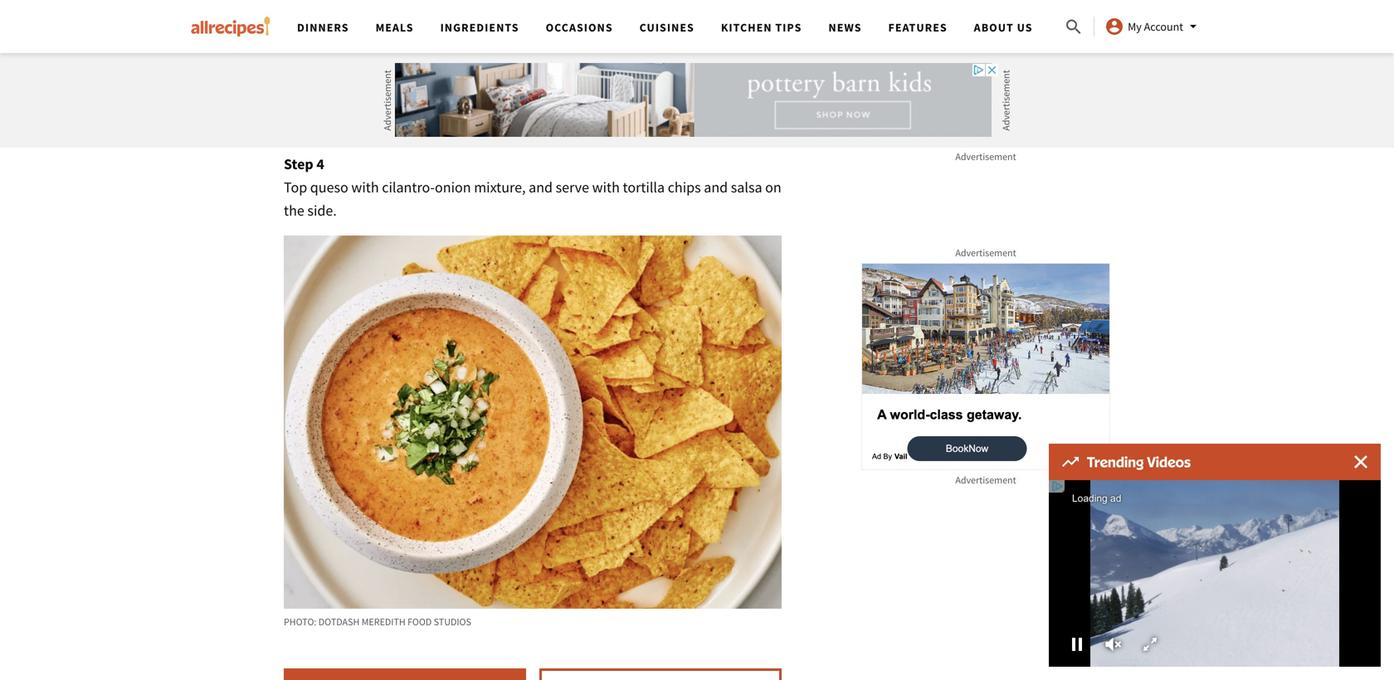 Task type: vqa. For each thing, say whether or not it's contained in the screenshot.
Dotdash related to Copycat Chili's Queso image
yes



Task type: describe. For each thing, give the bounding box(es) containing it.
dotdash for ground meat and chili seasonings added to melted cheese. image on the top of the page
[[319, 113, 360, 126]]

us
[[1018, 20, 1033, 35]]

ingredients
[[441, 20, 519, 35]]

meals link
[[376, 20, 414, 35]]

1 and from the left
[[529, 178, 553, 197]]

serve
[[556, 178, 590, 197]]

tips
[[776, 20, 802, 35]]

meredith for copycat chili's queso image
[[362, 616, 406, 629]]

salsa
[[731, 178, 763, 197]]

2 with from the left
[[593, 178, 620, 197]]

video player application
[[1050, 481, 1382, 668]]

trending
[[1088, 453, 1145, 471]]

my
[[1128, 19, 1142, 34]]

occasions link
[[546, 20, 613, 35]]

dotdash meredith food studios for copycat chili's queso image
[[319, 616, 472, 629]]

meals
[[376, 20, 414, 35]]

1 with from the left
[[352, 178, 379, 197]]

dinners link
[[297, 20, 349, 35]]

the
[[284, 201, 305, 220]]

print this article. element
[[540, 669, 782, 681]]

cuisines
[[640, 20, 695, 35]]

videos
[[1148, 453, 1191, 471]]

trending image
[[1063, 458, 1079, 467]]

top
[[284, 178, 307, 197]]

occasions
[[546, 20, 613, 35]]

top queso with cilantro-onion mixture, and serve with tortilla chips and salsa on the side.
[[284, 178, 782, 220]]

2 and from the left
[[704, 178, 728, 197]]

chips
[[668, 178, 701, 197]]

dotdash meredith food studios for ground meat and chili seasonings added to melted cheese. image on the top of the page
[[319, 113, 472, 126]]

features
[[889, 20, 948, 35]]

about
[[975, 20, 1015, 35]]

account image
[[1105, 17, 1125, 37]]

copycat chili's queso image
[[284, 236, 782, 610]]



Task type: locate. For each thing, give the bounding box(es) containing it.
2 studios from the top
[[434, 616, 472, 629]]

news link
[[829, 20, 862, 35]]

studios for copycat chili's queso image
[[434, 616, 472, 629]]

1 food from the top
[[408, 113, 432, 126]]

0 horizontal spatial with
[[352, 178, 379, 197]]

1 meredith from the top
[[362, 113, 406, 126]]

advertisement element
[[862, 0, 1111, 147], [395, 63, 1000, 138], [862, 263, 1111, 471]]

1 vertical spatial studios
[[434, 616, 472, 629]]

ingredients link
[[441, 20, 519, 35]]

search image
[[1065, 17, 1084, 37]]

2 dotdash meredith food studios from the top
[[319, 616, 472, 629]]

0 horizontal spatial and
[[529, 178, 553, 197]]

1 horizontal spatial and
[[704, 178, 728, 197]]

my account
[[1128, 19, 1184, 34]]

1 vertical spatial dotdash meredith food studios
[[319, 616, 472, 629]]

1 vertical spatial food
[[408, 616, 432, 629]]

with right serve
[[593, 178, 620, 197]]

kitchen tips
[[721, 20, 802, 35]]

account
[[1145, 19, 1184, 34]]

1 vertical spatial meredith
[[362, 616, 406, 629]]

with
[[352, 178, 379, 197], [593, 178, 620, 197]]

about us link
[[975, 20, 1033, 35]]

trending videos
[[1088, 453, 1191, 471]]

and left serve
[[529, 178, 553, 197]]

news
[[829, 20, 862, 35]]

1 horizontal spatial with
[[593, 178, 620, 197]]

1 studios from the top
[[434, 113, 472, 126]]

on
[[766, 178, 782, 197]]

home image
[[191, 17, 271, 37]]

and left salsa
[[704, 178, 728, 197]]

food
[[408, 113, 432, 126], [408, 616, 432, 629]]

food for copycat chili's queso image
[[408, 616, 432, 629]]

1 dotdash from the top
[[319, 113, 360, 126]]

tortilla
[[623, 178, 665, 197]]

meredith for ground meat and chili seasonings added to melted cheese. image on the top of the page
[[362, 113, 406, 126]]

unmute button group
[[1096, 633, 1133, 658]]

2 meredith from the top
[[362, 616, 406, 629]]

side.
[[308, 201, 337, 220]]

0 vertical spatial meredith
[[362, 113, 406, 126]]

meredith
[[362, 113, 406, 126], [362, 616, 406, 629]]

kitchen tips link
[[721, 20, 802, 35]]

with right queso
[[352, 178, 379, 197]]

ground meat and chili seasonings added to melted cheese. image
[[284, 0, 782, 106]]

0 vertical spatial studios
[[434, 113, 472, 126]]

about us
[[975, 20, 1033, 35]]

onion
[[435, 178, 471, 197]]

navigation containing dinners
[[284, 0, 1065, 53]]

food for ground meat and chili seasonings added to melted cheese. image on the top of the page
[[408, 113, 432, 126]]

studios
[[434, 113, 472, 126], [434, 616, 472, 629]]

and
[[529, 178, 553, 197], [704, 178, 728, 197]]

kitchen
[[721, 20, 773, 35]]

1 dotdash meredith food studios from the top
[[319, 113, 472, 126]]

caret_down image
[[1184, 17, 1204, 37]]

studios for ground meat and chili seasonings added to melted cheese. image on the top of the page
[[434, 113, 472, 126]]

cilantro-
[[382, 178, 435, 197]]

queso
[[310, 178, 349, 197]]

close image
[[1355, 456, 1368, 469]]

my account button
[[1105, 17, 1204, 37]]

0 vertical spatial dotdash
[[319, 113, 360, 126]]

1 vertical spatial dotdash
[[319, 616, 360, 629]]

2 dotdash from the top
[[319, 616, 360, 629]]

2 food from the top
[[408, 616, 432, 629]]

mixture,
[[474, 178, 526, 197]]

cuisines link
[[640, 20, 695, 35]]

dotdash for copycat chili's queso image
[[319, 616, 360, 629]]

dotdash meredith food studios
[[319, 113, 472, 126], [319, 616, 472, 629]]

navigation
[[284, 0, 1065, 53]]

0 vertical spatial food
[[408, 113, 432, 126]]

dinners
[[297, 20, 349, 35]]

0 vertical spatial dotdash meredith food studios
[[319, 113, 472, 126]]

features link
[[889, 20, 948, 35]]

dotdash
[[319, 113, 360, 126], [319, 616, 360, 629]]



